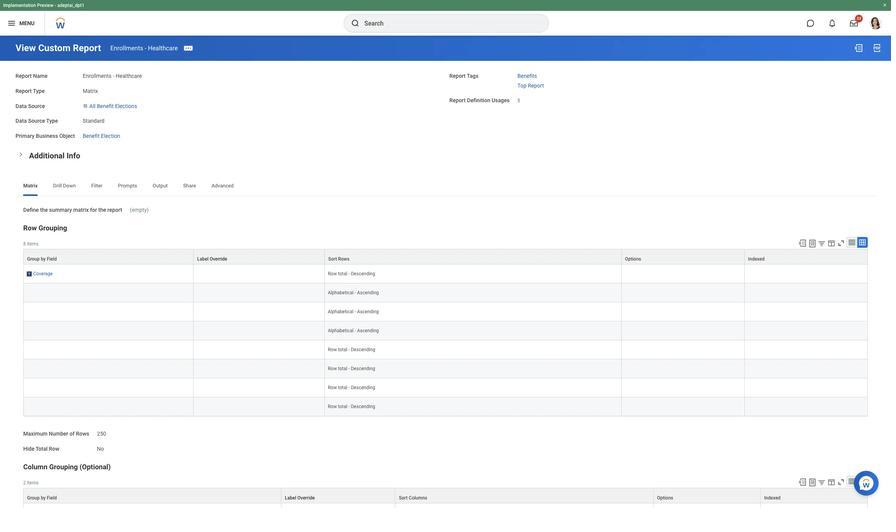 Task type: locate. For each thing, give the bounding box(es) containing it.
field inside column grouping (optional) group
[[47, 495, 57, 501]]

benefit down standard in the top left of the page
[[83, 133, 100, 139]]

alphabetical - ascending for alphabetical - ascending element corresponding to 3rd alphabetical - ascending row from the bottom of the row grouping group
[[328, 290, 379, 295]]

2 alphabetical - ascending from the top
[[328, 309, 379, 314]]

0 vertical spatial export to worksheets image
[[809, 239, 818, 248]]

healthcare inside report name element
[[116, 73, 142, 79]]

1 vertical spatial indexed
[[765, 495, 781, 501]]

sort rows
[[329, 256, 350, 262]]

export to excel image left view printable version (pdf) image
[[855, 43, 864, 53]]

indexed inside column grouping (optional) group
[[765, 495, 781, 501]]

maximum number of rows
[[23, 431, 89, 437]]

no
[[97, 446, 104, 452]]

1 row from the top
[[23, 249, 869, 264]]

column grouping (optional) group
[[23, 462, 869, 508]]

2 group from the top
[[27, 495, 40, 501]]

descending
[[351, 271, 375, 276], [351, 347, 375, 353], [351, 366, 375, 372], [351, 385, 375, 391], [351, 404, 375, 410]]

label override for sort columns
[[285, 495, 315, 501]]

toolbar inside column grouping (optional) group
[[795, 476, 869, 488]]

output
[[153, 183, 168, 189]]

0 vertical spatial matrix
[[83, 88, 98, 94]]

business
[[36, 133, 58, 139]]

0 vertical spatial field
[[47, 256, 57, 262]]

alphabetical for 3rd alphabetical - ascending row from the bottom of the row grouping group
[[328, 290, 354, 295]]

indexed for sort rows
[[749, 256, 765, 262]]

1 horizontal spatial label override
[[285, 495, 315, 501]]

ascending for alphabetical - ascending element corresponding to 3rd alphabetical - ascending row from the bottom of the row grouping group
[[357, 290, 379, 295]]

5 row total - descending element from the top
[[328, 403, 375, 410]]

(optional)
[[80, 463, 111, 471]]

group down the 8 items
[[27, 256, 40, 262]]

0 vertical spatial items
[[27, 241, 39, 247]]

matrix element
[[83, 86, 98, 94]]

0 horizontal spatial the
[[40, 207, 48, 213]]

group inside group
[[27, 495, 40, 501]]

indexed inside row grouping group
[[749, 256, 765, 262]]

field up coverage link
[[47, 256, 57, 262]]

click to view/edit grid preferences image
[[828, 239, 836, 247], [828, 478, 836, 486]]

2 click to view/edit grid preferences image from the top
[[828, 478, 836, 486]]

enrollments - healthcare for report name element
[[83, 73, 142, 79]]

tab list inside view custom report main content
[[15, 177, 876, 196]]

top report link
[[518, 81, 544, 89]]

toolbar inside row grouping group
[[795, 237, 869, 249]]

1 vertical spatial field
[[47, 495, 57, 501]]

benefits link
[[518, 71, 538, 79]]

1 group by field button from the top
[[24, 249, 194, 264]]

export to excel image
[[855, 43, 864, 53], [799, 478, 807, 486]]

1 vertical spatial enrollments
[[83, 73, 112, 79]]

0 vertical spatial alphabetical - ascending
[[328, 290, 379, 295]]

0 vertical spatial enrollments - healthcare
[[110, 44, 178, 52]]

1 horizontal spatial rows
[[338, 256, 350, 262]]

group by field for 8 items
[[27, 256, 57, 262]]

1 vertical spatial override
[[298, 495, 315, 501]]

0 vertical spatial alphabetical
[[328, 290, 354, 295]]

search image
[[351, 19, 360, 28]]

fullscreen image for columns
[[838, 478, 846, 486]]

1 vertical spatial source
[[28, 118, 45, 124]]

override for sort columns
[[298, 495, 315, 501]]

alphabetical - ascending element for 3rd alphabetical - ascending row from the bottom of the row grouping group
[[328, 288, 379, 295]]

5 total from the top
[[338, 404, 348, 410]]

select to filter grid data image
[[818, 239, 827, 247]]

0 horizontal spatial export to excel image
[[799, 478, 807, 486]]

2 row total - descending element from the top
[[328, 346, 375, 353]]

total inside row
[[338, 271, 348, 276]]

grouping down summary
[[38, 224, 67, 232]]

sort inside sort rows popup button
[[329, 256, 337, 262]]

additional info
[[29, 151, 80, 160]]

label override for sort rows
[[197, 256, 227, 262]]

indexed for sort columns
[[765, 495, 781, 501]]

0 horizontal spatial sort
[[329, 256, 337, 262]]

group by field
[[27, 256, 57, 262], [27, 495, 57, 501]]

notifications large image
[[829, 19, 837, 27]]

1 vertical spatial ascending
[[357, 309, 379, 314]]

indexed
[[749, 256, 765, 262], [765, 495, 781, 501]]

2 ascending from the top
[[357, 309, 379, 314]]

0 vertical spatial ascending
[[357, 290, 379, 295]]

2 alphabetical - ascending element from the top
[[328, 308, 379, 314]]

click to view/edit grid preferences image right select to filter grid data icon
[[828, 478, 836, 486]]

1 vertical spatial export to worksheets image
[[809, 478, 818, 487]]

report up data source
[[15, 88, 32, 94]]

1 vertical spatial indexed button
[[761, 488, 868, 503]]

1 horizontal spatial override
[[298, 495, 315, 501]]

sort for sort rows
[[329, 256, 337, 262]]

items for 8 items
[[27, 241, 39, 247]]

indexed button down select to filter grid data icon
[[761, 488, 868, 503]]

0 vertical spatial healthcare
[[148, 44, 178, 52]]

row
[[23, 249, 869, 264], [23, 264, 869, 283], [23, 488, 869, 504], [23, 504, 869, 508]]

profile logan mcneil image
[[870, 17, 883, 31]]

(empty)
[[130, 207, 149, 213]]

0 horizontal spatial type
[[33, 88, 45, 94]]

enrollments up report name element
[[110, 44, 143, 52]]

fullscreen image
[[838, 239, 846, 247], [838, 478, 846, 486]]

ascending for alphabetical - ascending element associated with 1st alphabetical - ascending row from the bottom of the row grouping group
[[357, 328, 379, 333]]

3 row total - descending element from the top
[[328, 365, 375, 372]]

1 vertical spatial items
[[27, 480, 39, 486]]

options for sort rows
[[626, 256, 642, 262]]

1 vertical spatial enrollments - healthcare
[[83, 73, 142, 79]]

group for 8 items
[[27, 256, 40, 262]]

alphabetical - ascending for alphabetical - ascending element associated with 1st alphabetical - ascending row from the bottom of the row grouping group
[[328, 328, 379, 333]]

sort columns
[[399, 495, 428, 501]]

toolbar
[[795, 237, 869, 249], [795, 476, 869, 488]]

- inside report name element
[[113, 73, 114, 79]]

report for report name
[[15, 73, 32, 79]]

2 row from the top
[[23, 264, 869, 283]]

0 vertical spatial benefit
[[97, 103, 114, 109]]

1 vertical spatial toolbar
[[795, 476, 869, 488]]

export to worksheets image left select to filter grid data icon
[[809, 478, 818, 487]]

1 row total - descending element from the top
[[328, 269, 375, 276]]

3 alphabetical - ascending from the top
[[328, 328, 379, 333]]

benefit
[[97, 103, 114, 109], [83, 133, 100, 139]]

1 vertical spatial export to excel image
[[799, 478, 807, 486]]

- inside menu banner
[[55, 3, 56, 8]]

1 vertical spatial options
[[658, 495, 674, 501]]

report down benefits
[[528, 82, 544, 89]]

1 click to view/edit grid preferences image from the top
[[828, 239, 836, 247]]

4 row total - descending element from the top
[[328, 384, 375, 391]]

group by field button for 8 items
[[24, 249, 194, 264]]

enrollments up matrix element
[[83, 73, 112, 79]]

the right for
[[98, 207, 106, 213]]

1 vertical spatial type
[[46, 118, 58, 124]]

label override button for sort columns
[[282, 488, 395, 503]]

1 vertical spatial label override
[[285, 495, 315, 501]]

1 vertical spatial healthcare
[[116, 73, 142, 79]]

view printable version (pdf) image
[[873, 43, 883, 53]]

number
[[49, 431, 68, 437]]

enrollments for report name element
[[83, 73, 112, 79]]

1 alphabetical from the top
[[328, 290, 354, 295]]

1 vertical spatial options button
[[654, 488, 761, 503]]

additional
[[29, 151, 65, 160]]

override inside row grouping group
[[210, 256, 227, 262]]

0 horizontal spatial matrix
[[23, 183, 38, 189]]

export to worksheets image left select to filter grid data image in the right top of the page
[[809, 239, 818, 248]]

1 vertical spatial alphabetical - ascending element
[[328, 308, 379, 314]]

by inside row grouping group
[[41, 256, 46, 262]]

options
[[626, 256, 642, 262], [658, 495, 674, 501]]

1 vertical spatial click to view/edit grid preferences image
[[828, 478, 836, 486]]

coverage link
[[33, 269, 53, 276]]

5 button
[[518, 97, 522, 104]]

1 vertical spatial alphabetical - ascending
[[328, 309, 379, 314]]

grouping inside group
[[49, 463, 78, 471]]

data source type
[[15, 118, 58, 124]]

2 group by field from the top
[[27, 495, 57, 501]]

descending for first row total - descending "row" from the bottom's row total - descending element
[[351, 404, 375, 410]]

items
[[27, 241, 39, 247], [27, 480, 39, 486]]

advanced
[[212, 183, 234, 189]]

5
[[518, 98, 520, 103]]

0 vertical spatial options button
[[622, 249, 745, 264]]

1 vertical spatial group by field
[[27, 495, 57, 501]]

2 field from the top
[[47, 495, 57, 501]]

2 data from the top
[[15, 118, 27, 124]]

1 vertical spatial label
[[285, 495, 296, 501]]

8 items
[[23, 241, 39, 247]]

4 descending from the top
[[351, 385, 375, 391]]

ascending
[[357, 290, 379, 295], [357, 309, 379, 314], [357, 328, 379, 333]]

view custom report main content
[[0, 36, 892, 508]]

fullscreen image left table icon
[[838, 478, 846, 486]]

expand table image
[[859, 478, 867, 485]]

0 horizontal spatial override
[[210, 256, 227, 262]]

options inside row grouping group
[[626, 256, 642, 262]]

descending for first row total - descending "row"'s row total - descending element
[[351, 347, 375, 353]]

maximum number of rows element
[[97, 426, 106, 438]]

source
[[28, 103, 45, 109], [28, 118, 45, 124]]

1 horizontal spatial sort
[[399, 495, 408, 501]]

row total - descending element for second row total - descending "row"
[[328, 365, 375, 372]]

1 export to worksheets image from the top
[[809, 239, 818, 248]]

group by field down 2 items
[[27, 495, 57, 501]]

group by field inside row grouping group
[[27, 256, 57, 262]]

4 total from the top
[[338, 385, 348, 391]]

1 vertical spatial alphabetical
[[328, 309, 354, 314]]

group down 2 items
[[27, 495, 40, 501]]

type up the business
[[46, 118, 58, 124]]

alphabetical - ascending row
[[23, 283, 869, 302], [23, 302, 869, 321], [23, 321, 869, 341]]

2 fullscreen image from the top
[[838, 478, 846, 486]]

report name element
[[83, 68, 142, 80]]

row total - descending element inside row
[[328, 269, 375, 276]]

1 horizontal spatial healthcare
[[148, 44, 178, 52]]

override inside column grouping (optional) group
[[298, 495, 315, 501]]

1 horizontal spatial type
[[46, 118, 58, 124]]

tab list containing matrix
[[15, 177, 876, 196]]

0 vertical spatial data
[[15, 103, 27, 109]]

row total - descending element for 3rd row total - descending "row" from the top of the row grouping group
[[328, 384, 375, 391]]

3 total from the top
[[338, 366, 348, 372]]

enrollments inside report name element
[[83, 73, 112, 79]]

0 vertical spatial alphabetical - ascending element
[[328, 288, 379, 295]]

report left definition
[[450, 97, 466, 103]]

drill down
[[53, 183, 76, 189]]

options button for sort rows
[[622, 249, 745, 264]]

250
[[97, 431, 106, 437]]

5 row total - descending from the top
[[328, 404, 375, 410]]

for
[[90, 207, 97, 213]]

indexed button down export to excel icon
[[745, 249, 868, 264]]

0 vertical spatial type
[[33, 88, 45, 94]]

table image
[[849, 238, 857, 246]]

healthcare for enrollments - healthcare link
[[148, 44, 178, 52]]

row total - descending element
[[328, 269, 375, 276], [328, 346, 375, 353], [328, 365, 375, 372], [328, 384, 375, 391], [328, 403, 375, 410]]

click to view/edit grid preferences image right select to filter grid data image in the right top of the page
[[828, 239, 836, 247]]

options inside column grouping (optional) group
[[658, 495, 674, 501]]

column grouping (optional) button
[[23, 463, 111, 471]]

fullscreen image left table image
[[838, 239, 846, 247]]

group by field button
[[24, 249, 194, 264], [24, 488, 281, 503]]

enrollments - healthcare
[[110, 44, 178, 52], [83, 73, 142, 79]]

5 descending from the top
[[351, 404, 375, 410]]

1 horizontal spatial the
[[98, 207, 106, 213]]

2 export to worksheets image from the top
[[809, 478, 818, 487]]

field
[[47, 256, 57, 262], [47, 495, 57, 501]]

3 row total - descending from the top
[[328, 366, 375, 372]]

export to excel image inside column grouping (optional) group
[[799, 478, 807, 486]]

by up coverage link
[[41, 256, 46, 262]]

election
[[101, 133, 120, 139]]

label inside column grouping (optional) group
[[285, 495, 296, 501]]

0 vertical spatial toolbar
[[795, 237, 869, 249]]

2 toolbar from the top
[[795, 476, 869, 488]]

1 vertical spatial matrix
[[23, 183, 38, 189]]

2 vertical spatial ascending
[[357, 328, 379, 333]]

report up report type
[[15, 73, 32, 79]]

report type
[[15, 88, 45, 94]]

view
[[15, 43, 36, 53]]

2 row total - descending from the top
[[328, 347, 375, 353]]

tab list
[[15, 177, 876, 196]]

rows
[[338, 256, 350, 262], [76, 431, 89, 437]]

type down name
[[33, 88, 45, 94]]

menu
[[19, 20, 35, 26]]

data for data source type
[[15, 118, 27, 124]]

all benefit elections link
[[89, 101, 137, 109]]

1 alphabetical - ascending element from the top
[[328, 288, 379, 295]]

0 vertical spatial indexed button
[[745, 249, 868, 264]]

report for report type
[[15, 88, 32, 94]]

2 alphabetical from the top
[[328, 309, 354, 314]]

data down report type
[[15, 103, 27, 109]]

label inside row grouping group
[[197, 256, 209, 262]]

1 vertical spatial fullscreen image
[[838, 478, 846, 486]]

enrollments
[[110, 44, 143, 52], [83, 73, 112, 79]]

1 by from the top
[[41, 256, 46, 262]]

4 row total - descending from the top
[[328, 385, 375, 391]]

row total - descending inside row
[[328, 271, 375, 276]]

1 horizontal spatial label
[[285, 495, 296, 501]]

down
[[63, 183, 76, 189]]

0 vertical spatial rows
[[338, 256, 350, 262]]

tags
[[467, 73, 479, 79]]

1 horizontal spatial options
[[658, 495, 674, 501]]

label override inside column grouping (optional) group
[[285, 495, 315, 501]]

alphabetical - ascending element
[[328, 288, 379, 295], [328, 308, 379, 314], [328, 327, 379, 333]]

indexed button
[[745, 249, 868, 264], [761, 488, 868, 503]]

field down column grouping (optional)
[[47, 495, 57, 501]]

1 data from the top
[[15, 103, 27, 109]]

alphabetical - ascending
[[328, 290, 379, 295], [328, 309, 379, 314], [328, 328, 379, 333]]

0 vertical spatial by
[[41, 256, 46, 262]]

33 button
[[846, 15, 864, 32]]

export to excel image left select to filter grid data icon
[[799, 478, 807, 486]]

1 row total - descending from the top
[[328, 271, 375, 276]]

data up primary
[[15, 118, 27, 124]]

1 group from the top
[[27, 256, 40, 262]]

total for first row total - descending "row" from the bottom's row total - descending element
[[338, 404, 348, 410]]

3 row from the top
[[23, 488, 869, 504]]

1 vertical spatial data
[[15, 118, 27, 124]]

filter
[[91, 183, 103, 189]]

label override button
[[194, 249, 325, 264], [282, 488, 395, 503]]

benefit election
[[83, 133, 120, 139]]

group by field up coverage link
[[27, 256, 57, 262]]

1 vertical spatial group
[[27, 495, 40, 501]]

2 vertical spatial alphabetical
[[328, 328, 354, 333]]

export to worksheets image
[[809, 239, 818, 248], [809, 478, 818, 487]]

items for 2 items
[[27, 480, 39, 486]]

data source
[[15, 103, 45, 109]]

1 fullscreen image from the top
[[838, 239, 846, 247]]

label override inside row grouping group
[[197, 256, 227, 262]]

2 group by field button from the top
[[24, 488, 281, 503]]

1 the from the left
[[40, 207, 48, 213]]

0 vertical spatial options
[[626, 256, 642, 262]]

matrix up define
[[23, 183, 38, 189]]

0 vertical spatial grouping
[[38, 224, 67, 232]]

1 descending from the top
[[351, 271, 375, 276]]

label
[[197, 256, 209, 262], [285, 495, 296, 501]]

0 horizontal spatial healthcare
[[116, 73, 142, 79]]

1 group by field from the top
[[27, 256, 57, 262]]

view custom report
[[15, 43, 101, 53]]

1 items from the top
[[27, 241, 39, 247]]

group inside group
[[27, 256, 40, 262]]

0 horizontal spatial label override
[[197, 256, 227, 262]]

2 total from the top
[[338, 347, 348, 353]]

grouping
[[38, 224, 67, 232], [49, 463, 78, 471]]

1 source from the top
[[28, 103, 45, 109]]

1 vertical spatial group by field button
[[24, 488, 281, 503]]

group by field for 2 items
[[27, 495, 57, 501]]

by
[[41, 256, 46, 262], [41, 495, 46, 501]]

of
[[70, 431, 75, 437]]

elections
[[115, 103, 137, 109]]

0 vertical spatial override
[[210, 256, 227, 262]]

0 vertical spatial label override
[[197, 256, 227, 262]]

0 vertical spatial click to view/edit grid preferences image
[[828, 239, 836, 247]]

cell
[[194, 264, 325, 283], [622, 264, 745, 283], [745, 264, 869, 283], [194, 283, 325, 302], [622, 283, 745, 302], [745, 283, 869, 302], [23, 302, 194, 321], [194, 302, 325, 321], [622, 302, 745, 321], [745, 302, 869, 321], [194, 321, 325, 341], [745, 321, 869, 341], [23, 341, 194, 360], [194, 341, 325, 360], [622, 341, 745, 360], [745, 341, 869, 360], [194, 360, 325, 379], [622, 360, 745, 379], [745, 360, 869, 379], [23, 379, 194, 398], [194, 379, 325, 398], [622, 379, 745, 398], [745, 379, 869, 398], [194, 398, 325, 417], [622, 398, 745, 417], [745, 398, 869, 417], [23, 504, 282, 508], [282, 504, 396, 508], [396, 504, 654, 508], [654, 504, 761, 508], [761, 504, 869, 508]]

matrix up all
[[83, 88, 98, 94]]

by inside column grouping (optional) group
[[41, 495, 46, 501]]

2 vertical spatial alphabetical - ascending
[[328, 328, 379, 333]]

group by field inside column grouping (optional) group
[[27, 495, 57, 501]]

1 total from the top
[[338, 271, 348, 276]]

report definition usages
[[450, 97, 510, 103]]

1 horizontal spatial export to excel image
[[855, 43, 864, 53]]

sort inside sort columns popup button
[[399, 495, 408, 501]]

sort
[[329, 256, 337, 262], [399, 495, 408, 501]]

0 vertical spatial label override button
[[194, 249, 325, 264]]

descending for row total - descending element within row
[[351, 271, 375, 276]]

report
[[73, 43, 101, 53], [15, 73, 32, 79], [450, 73, 466, 79], [528, 82, 544, 89], [15, 88, 32, 94], [450, 97, 466, 103]]

2 vertical spatial alphabetical - ascending element
[[328, 327, 379, 333]]

all benefit elections
[[89, 103, 137, 109]]

enrollments - healthcare link
[[110, 44, 178, 52]]

items right 8
[[27, 241, 39, 247]]

0 horizontal spatial label
[[197, 256, 209, 262]]

33
[[857, 16, 862, 21]]

0 vertical spatial group by field
[[27, 256, 57, 262]]

3 alphabetical from the top
[[328, 328, 354, 333]]

data for data source
[[15, 103, 27, 109]]

1 alphabetical - ascending from the top
[[328, 290, 379, 295]]

descending inside row
[[351, 271, 375, 276]]

data source image
[[83, 103, 88, 109]]

grouping for column
[[49, 463, 78, 471]]

row grouping
[[23, 224, 67, 232]]

label override button inside column grouping (optional) group
[[282, 488, 395, 503]]

label override button for sort rows
[[194, 249, 325, 264]]

0 vertical spatial indexed
[[749, 256, 765, 262]]

data
[[15, 103, 27, 109], [15, 118, 27, 124]]

0 vertical spatial enrollments
[[110, 44, 143, 52]]

3 descending from the top
[[351, 366, 375, 372]]

grouping inside group
[[38, 224, 67, 232]]

0 vertical spatial fullscreen image
[[838, 239, 846, 247]]

0 vertical spatial export to excel image
[[855, 43, 864, 53]]

custom
[[38, 43, 71, 53]]

descending for row total - descending element related to second row total - descending "row"
[[351, 366, 375, 372]]

row total - descending element for row containing coverage
[[328, 269, 375, 276]]

columns
[[409, 495, 428, 501]]

0 vertical spatial group by field button
[[24, 249, 194, 264]]

items right 2
[[27, 480, 39, 486]]

fullscreen image inside column grouping (optional) group
[[838, 478, 846, 486]]

the right define
[[40, 207, 48, 213]]

1 field from the top
[[47, 256, 57, 262]]

fullscreen image inside row grouping group
[[838, 239, 846, 247]]

report for report tags
[[450, 73, 466, 79]]

group
[[27, 256, 40, 262], [27, 495, 40, 501]]

row grouping group
[[23, 223, 869, 453]]

0 vertical spatial group
[[27, 256, 40, 262]]

1 vertical spatial rows
[[76, 431, 89, 437]]

row total - descending
[[328, 271, 375, 276], [328, 347, 375, 353], [328, 366, 375, 372], [328, 385, 375, 391], [328, 404, 375, 410]]

1 vertical spatial by
[[41, 495, 46, 501]]

adeptai_dpt1
[[57, 3, 84, 8]]

override for sort rows
[[210, 256, 227, 262]]

field inside row grouping group
[[47, 256, 57, 262]]

source up data source type
[[28, 103, 45, 109]]

2 descending from the top
[[351, 347, 375, 353]]

report right custom
[[73, 43, 101, 53]]

row total - descending row
[[23, 341, 869, 360], [23, 360, 869, 379], [23, 379, 869, 398], [23, 398, 869, 417]]

0 vertical spatial sort
[[329, 256, 337, 262]]

1 toolbar from the top
[[795, 237, 869, 249]]

1 vertical spatial label override button
[[282, 488, 395, 503]]

click to view/edit grid preferences image for sort columns
[[828, 478, 836, 486]]

2 by from the top
[[41, 495, 46, 501]]

grouping right the column
[[49, 463, 78, 471]]

1 vertical spatial grouping
[[49, 463, 78, 471]]

enrollments - healthcare for enrollments - healthcare link
[[110, 44, 178, 52]]

hide
[[23, 446, 34, 452]]

row total - descending element for first row total - descending "row"
[[328, 346, 375, 353]]

ascending for alphabetical - ascending element corresponding to 2nd alphabetical - ascending row from the bottom
[[357, 309, 379, 314]]

0 vertical spatial source
[[28, 103, 45, 109]]

menu banner
[[0, 0, 892, 36]]

items inside row grouping group
[[27, 241, 39, 247]]

0 horizontal spatial options
[[626, 256, 642, 262]]

benefit right all
[[97, 103, 114, 109]]

alphabetical - ascending element for 2nd alphabetical - ascending row from the bottom
[[328, 308, 379, 314]]

source down data source
[[28, 118, 45, 124]]

items inside column grouping (optional) group
[[27, 480, 39, 486]]

Search Workday  search field
[[365, 15, 533, 32]]

matrix inside tab list
[[23, 183, 38, 189]]

label override button inside row grouping group
[[194, 249, 325, 264]]

report left tags
[[450, 73, 466, 79]]

3 ascending from the top
[[357, 328, 379, 333]]

3 alphabetical - ascending element from the top
[[328, 327, 379, 333]]

0 vertical spatial label
[[197, 256, 209, 262]]

1 ascending from the top
[[357, 290, 379, 295]]

1 vertical spatial sort
[[399, 495, 408, 501]]

by down the column
[[41, 495, 46, 501]]

grouping for row
[[38, 224, 67, 232]]

2 source from the top
[[28, 118, 45, 124]]

2 items from the top
[[27, 480, 39, 486]]



Task type: vqa. For each thing, say whether or not it's contained in the screenshot.
topmost 'Type'
yes



Task type: describe. For each thing, give the bounding box(es) containing it.
top
[[518, 82, 527, 89]]

drill
[[53, 183, 62, 189]]

matrix
[[73, 207, 89, 213]]

click to view/edit grid preferences image for sort rows
[[828, 239, 836, 247]]

row total - descending element for first row total - descending "row" from the bottom
[[328, 403, 375, 410]]

define the summary matrix for the report
[[23, 207, 122, 213]]

select to filter grid data image
[[818, 478, 827, 486]]

descending for row total - descending element for 3rd row total - descending "row" from the top of the row grouping group
[[351, 385, 375, 391]]

export to excel image for view printable version (pdf) image
[[855, 43, 864, 53]]

0 horizontal spatial rows
[[76, 431, 89, 437]]

2 items
[[23, 480, 39, 486]]

2 row total - descending row from the top
[[23, 360, 869, 379]]

report
[[108, 207, 122, 213]]

export to excel image for export to worksheets image for columns
[[799, 478, 807, 486]]

4 row total - descending row from the top
[[23, 398, 869, 417]]

group by field image
[[27, 271, 32, 277]]

row total - descending for row total - descending element related to second row total - descending "row"
[[328, 366, 375, 372]]

source for data source
[[28, 103, 45, 109]]

menu button
[[0, 11, 45, 36]]

enrollments for enrollments - healthcare link
[[110, 44, 143, 52]]

options button for sort columns
[[654, 488, 761, 503]]

summary
[[49, 207, 72, 213]]

source for data source type
[[28, 118, 45, 124]]

prompts
[[118, 183, 137, 189]]

fullscreen image for rows
[[838, 239, 846, 247]]

indexed button for columns
[[761, 488, 868, 503]]

define
[[23, 207, 39, 213]]

1 row total - descending row from the top
[[23, 341, 869, 360]]

total for row total - descending element within row
[[338, 271, 348, 276]]

healthcare for report name element
[[116, 73, 142, 79]]

alphabetical - ascending for alphabetical - ascending element corresponding to 2nd alphabetical - ascending row from the bottom
[[328, 309, 379, 314]]

3 row total - descending row from the top
[[23, 379, 869, 398]]

group by field button for 2 items
[[24, 488, 281, 503]]

total for row total - descending element related to second row total - descending "row"
[[338, 366, 348, 372]]

data source type element
[[83, 113, 105, 125]]

sort rows button
[[325, 249, 622, 264]]

inbox large image
[[851, 19, 859, 27]]

hide total row
[[23, 446, 59, 452]]

alphabetical for 1st alphabetical - ascending row from the bottom of the row grouping group
[[328, 328, 354, 333]]

chevron down image
[[18, 150, 24, 159]]

row total - descending for row total - descending element for 3rd row total - descending "row" from the top of the row grouping group
[[328, 385, 375, 391]]

group for 2 items
[[27, 495, 40, 501]]

label for sort rows
[[197, 256, 209, 262]]

label for sort columns
[[285, 495, 296, 501]]

name
[[33, 73, 48, 79]]

by for 8 items
[[41, 256, 46, 262]]

row grouping button
[[23, 224, 67, 232]]

2
[[23, 480, 26, 486]]

items selected list
[[518, 71, 557, 89]]

usages
[[492, 97, 510, 103]]

report name
[[15, 73, 48, 79]]

toolbar for sort columns
[[795, 476, 869, 488]]

column grouping (optional)
[[23, 463, 111, 471]]

table image
[[849, 478, 857, 485]]

benefits
[[518, 73, 538, 79]]

row containing coverage
[[23, 264, 869, 283]]

object
[[59, 133, 75, 139]]

sort columns button
[[396, 488, 654, 503]]

preview
[[37, 3, 54, 8]]

primary
[[15, 133, 35, 139]]

total for first row total - descending "row"'s row total - descending element
[[338, 347, 348, 353]]

field for 2 items
[[47, 495, 57, 501]]

coverage
[[33, 271, 53, 276]]

justify image
[[7, 19, 16, 28]]

maximum
[[23, 431, 47, 437]]

options for sort columns
[[658, 495, 674, 501]]

total
[[36, 446, 48, 452]]

1 vertical spatial benefit
[[83, 133, 100, 139]]

1 horizontal spatial matrix
[[83, 88, 98, 94]]

implementation preview -   adeptai_dpt1
[[3, 3, 84, 8]]

report inside items selected list
[[528, 82, 544, 89]]

export to excel image
[[799, 239, 807, 247]]

expand table image
[[859, 238, 867, 246]]

additional info button
[[29, 151, 80, 160]]

indexed button for rows
[[745, 249, 868, 264]]

row total - descending for first row total - descending "row"'s row total - descending element
[[328, 347, 375, 353]]

2 the from the left
[[98, 207, 106, 213]]

export to worksheets image for rows
[[809, 239, 818, 248]]

field for 8 items
[[47, 256, 57, 262]]

alphabetical - ascending element for 1st alphabetical - ascending row from the bottom of the row grouping group
[[328, 327, 379, 333]]

1 alphabetical - ascending row from the top
[[23, 283, 869, 302]]

hide total row element
[[97, 441, 104, 453]]

info
[[67, 151, 80, 160]]

total for row total - descending element for 3rd row total - descending "row" from the top of the row grouping group
[[338, 385, 348, 391]]

column
[[23, 463, 47, 471]]

close environment banner image
[[883, 3, 888, 7]]

export to worksheets image for columns
[[809, 478, 818, 487]]

report for report definition usages
[[450, 97, 466, 103]]

toolbar for sort rows
[[795, 237, 869, 249]]

8
[[23, 241, 26, 247]]

3 alphabetical - ascending row from the top
[[23, 321, 869, 341]]

share
[[183, 183, 196, 189]]

standard
[[83, 118, 105, 124]]

definition
[[467, 97, 491, 103]]

2 alphabetical - ascending row from the top
[[23, 302, 869, 321]]

primary business object
[[15, 133, 75, 139]]

benefit election link
[[83, 131, 120, 139]]

all
[[89, 103, 96, 109]]

row total - descending for first row total - descending "row" from the bottom's row total - descending element
[[328, 404, 375, 410]]

top report
[[518, 82, 544, 89]]

sort for sort columns
[[399, 495, 408, 501]]

rows inside popup button
[[338, 256, 350, 262]]

row total - descending for row total - descending element within row
[[328, 271, 375, 276]]

by for 2 items
[[41, 495, 46, 501]]

alphabetical for 2nd alphabetical - ascending row from the bottom
[[328, 309, 354, 314]]

4 row from the top
[[23, 504, 869, 508]]

report tags
[[450, 73, 479, 79]]

implementation
[[3, 3, 36, 8]]



